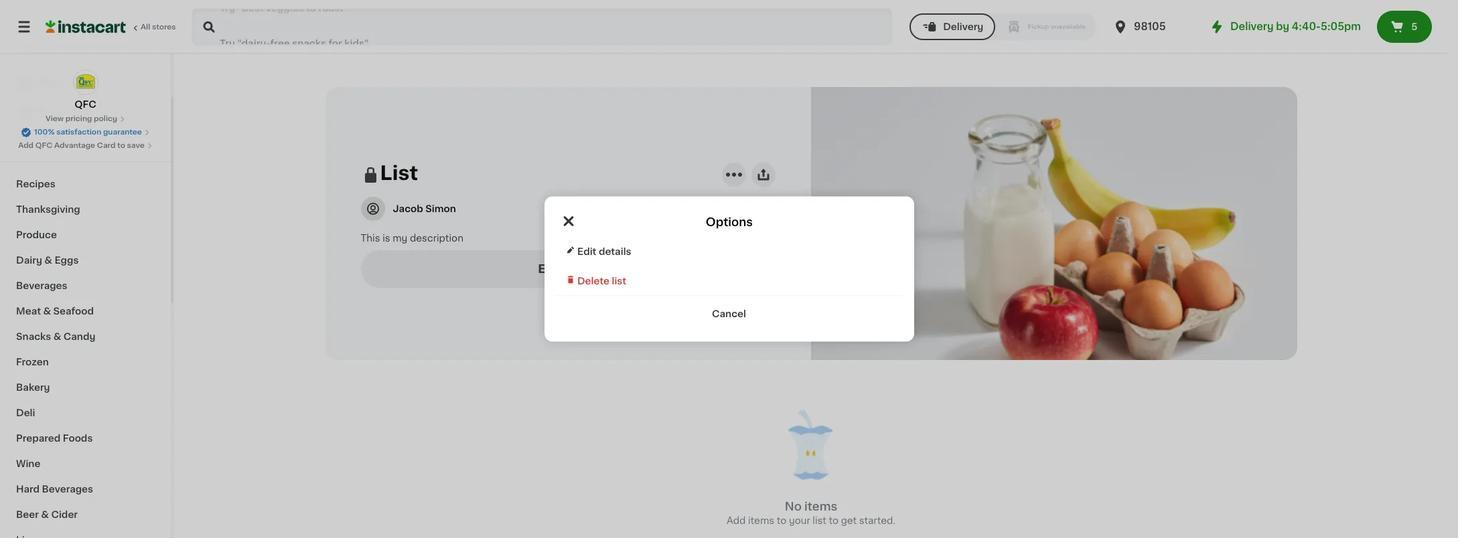 Task type: vqa. For each thing, say whether or not it's contained in the screenshot.
Meat's &
yes



Task type: locate. For each thing, give the bounding box(es) containing it.
started.
[[859, 517, 896, 526]]

beer & cider
[[16, 511, 78, 520]]

beverages
[[16, 281, 67, 291], [42, 485, 93, 494]]

1 vertical spatial list
[[813, 517, 827, 526]]

prepared foods link
[[8, 426, 163, 452]]

snacks & candy
[[16, 332, 95, 342]]

cancel button
[[555, 296, 904, 321]]

1 horizontal spatial to
[[777, 517, 787, 526]]

items inside button
[[565, 264, 599, 274]]

list right delete
[[612, 276, 627, 286]]

add up recipes
[[18, 142, 34, 149]]

to left get
[[829, 517, 839, 526]]

2 horizontal spatial items
[[805, 502, 838, 513]]

edit list dialog
[[544, 197, 914, 342]]

1 vertical spatial add
[[727, 517, 746, 526]]

lists
[[38, 132, 61, 141]]

None search field
[[192, 8, 893, 46]]

0 horizontal spatial edit
[[538, 264, 562, 274]]

edit inside button
[[577, 247, 597, 256]]

buy it again link
[[8, 96, 163, 123]]

1 vertical spatial qfc
[[35, 142, 52, 149]]

edit inside button
[[538, 264, 562, 274]]

meat
[[16, 307, 41, 316]]

to
[[117, 142, 125, 149], [777, 517, 787, 526], [829, 517, 839, 526]]

beverages up cider
[[42, 485, 93, 494]]

add qfc advantage card to save
[[18, 142, 145, 149]]

items for edit
[[565, 264, 599, 274]]

& right meat
[[43, 307, 51, 316]]

0 vertical spatial add
[[18, 142, 34, 149]]

list
[[612, 276, 627, 286], [813, 517, 827, 526]]

policy
[[94, 115, 117, 123]]

& left eggs
[[44, 256, 52, 265]]

to down guarantee
[[117, 142, 125, 149]]

1 vertical spatial edit
[[538, 264, 562, 274]]

satisfaction
[[56, 129, 101, 136]]

1 horizontal spatial delivery
[[1231, 21, 1274, 31]]

qfc up view pricing policy link
[[75, 100, 96, 109]]

list right your
[[813, 517, 827, 526]]

edit for edit details
[[577, 247, 597, 256]]

add left your
[[727, 517, 746, 526]]

0 vertical spatial qfc
[[75, 100, 96, 109]]

0 horizontal spatial to
[[117, 142, 125, 149]]

delete list
[[577, 276, 627, 286]]

stores
[[152, 23, 176, 31]]

items up your
[[805, 502, 838, 513]]

0 horizontal spatial items
[[565, 264, 599, 274]]

buy
[[38, 105, 57, 115]]

description
[[410, 234, 464, 243]]

beer & cider link
[[8, 503, 163, 528]]

to left your
[[777, 517, 787, 526]]

0 vertical spatial edit
[[577, 247, 597, 256]]

view pricing policy
[[45, 115, 117, 123]]

deli link
[[8, 401, 163, 426]]

beer
[[16, 511, 39, 520]]

qfc down lists
[[35, 142, 52, 149]]

save
[[127, 142, 145, 149]]

& for dairy
[[44, 256, 52, 265]]

produce link
[[8, 222, 163, 248]]

1 horizontal spatial items
[[748, 517, 775, 526]]

options
[[706, 217, 753, 227]]

card
[[97, 142, 116, 149]]

list inside no items add items to your list to get started.
[[813, 517, 827, 526]]

hard beverages link
[[8, 477, 163, 503]]

0 horizontal spatial list
[[612, 276, 627, 286]]

& right beer on the left bottom of the page
[[41, 511, 49, 520]]

& for snacks
[[53, 332, 61, 342]]

shop
[[38, 78, 63, 88]]

again
[[68, 105, 94, 115]]

items
[[565, 264, 599, 274], [805, 502, 838, 513], [748, 517, 775, 526]]

jacob
[[393, 204, 423, 213]]

items left your
[[748, 517, 775, 526]]

delivery
[[1231, 21, 1274, 31], [944, 22, 984, 31]]

bakery link
[[8, 375, 163, 401]]

simon
[[426, 204, 456, 213]]

1 horizontal spatial edit
[[577, 247, 597, 256]]

meat & seafood
[[16, 307, 94, 316]]

1 vertical spatial beverages
[[42, 485, 93, 494]]

0 vertical spatial list
[[612, 276, 627, 286]]

items up delete
[[565, 264, 599, 274]]

&
[[44, 256, 52, 265], [43, 307, 51, 316], [53, 332, 61, 342], [41, 511, 49, 520]]

frozen link
[[8, 350, 163, 375]]

0 horizontal spatial delivery
[[944, 22, 984, 31]]

items for no
[[805, 502, 838, 513]]

5
[[1412, 22, 1418, 31]]

frozen
[[16, 358, 49, 367]]

delivery inside button
[[944, 22, 984, 31]]

1 vertical spatial items
[[805, 502, 838, 513]]

5 button
[[1378, 11, 1432, 43]]

bakery
[[16, 383, 50, 393]]

recipes
[[16, 180, 55, 189]]

& for beer
[[41, 511, 49, 520]]

dairy
[[16, 256, 42, 265]]

0 horizontal spatial qfc
[[35, 142, 52, 149]]

1 horizontal spatial list
[[813, 517, 827, 526]]

beverages down 'dairy & eggs'
[[16, 281, 67, 291]]

qfc
[[75, 100, 96, 109], [35, 142, 52, 149]]

meat & seafood link
[[8, 299, 163, 324]]

shop link
[[8, 70, 163, 96]]

thanksgiving link
[[8, 197, 163, 222]]

beverages inside beverages link
[[16, 281, 67, 291]]

0 vertical spatial items
[[565, 264, 599, 274]]

& left candy
[[53, 332, 61, 342]]

1 horizontal spatial add
[[727, 517, 746, 526]]

0 vertical spatial beverages
[[16, 281, 67, 291]]

& for meat
[[43, 307, 51, 316]]

add
[[18, 142, 34, 149], [727, 517, 746, 526]]

2 vertical spatial items
[[748, 517, 775, 526]]

snacks & candy link
[[8, 324, 163, 350]]



Task type: describe. For each thing, give the bounding box(es) containing it.
98105 button
[[1113, 8, 1193, 46]]

view
[[45, 115, 64, 123]]

produce
[[16, 230, 57, 240]]

to for items
[[777, 517, 787, 526]]

guarantee
[[103, 129, 142, 136]]

recipes link
[[8, 172, 163, 197]]

beverages link
[[8, 273, 163, 299]]

seafood
[[53, 307, 94, 316]]

cancel
[[712, 309, 746, 319]]

delivery by 4:40-5:05pm link
[[1209, 19, 1361, 35]]

dairy & eggs link
[[8, 248, 163, 273]]

prepared foods
[[16, 434, 93, 444]]

delivery by 4:40-5:05pm
[[1231, 21, 1361, 31]]

hard
[[16, 485, 40, 494]]

delivery button
[[910, 13, 996, 40]]

to for qfc
[[117, 142, 125, 149]]

delete
[[577, 276, 610, 286]]

98105
[[1134, 21, 1166, 31]]

service type group
[[910, 13, 1097, 40]]

add qfc advantage card to save link
[[18, 141, 153, 151]]

dairy & eggs
[[16, 256, 79, 265]]

eggs
[[55, 256, 79, 265]]

qfc link
[[73, 70, 98, 111]]

this
[[361, 234, 380, 243]]

edit items button
[[361, 250, 776, 288]]

your
[[789, 517, 811, 526]]

0 horizontal spatial add
[[18, 142, 34, 149]]

wine
[[16, 460, 40, 469]]

all stores link
[[46, 8, 177, 46]]

4:40-
[[1292, 21, 1321, 31]]

edit details button
[[555, 237, 904, 266]]

is
[[383, 234, 390, 243]]

beverages inside the 'hard beverages' link
[[42, 485, 93, 494]]

foods
[[63, 434, 93, 444]]

list
[[380, 163, 418, 183]]

100% satisfaction guarantee
[[34, 129, 142, 136]]

my
[[393, 234, 408, 243]]

all stores
[[141, 23, 176, 31]]

5:05pm
[[1321, 21, 1361, 31]]

cider
[[51, 511, 78, 520]]

deli
[[16, 409, 35, 418]]

lists link
[[8, 123, 163, 150]]

all
[[141, 23, 150, 31]]

edit details
[[577, 247, 632, 256]]

pricing
[[65, 115, 92, 123]]

wine link
[[8, 452, 163, 477]]

delivery for delivery by 4:40-5:05pm
[[1231, 21, 1274, 31]]

advantage
[[54, 142, 95, 149]]

candy
[[64, 332, 95, 342]]

qfc logo image
[[73, 70, 98, 95]]

it
[[59, 105, 65, 115]]

2 horizontal spatial to
[[829, 517, 839, 526]]

delete list button
[[555, 266, 904, 296]]

get
[[841, 517, 857, 526]]

by
[[1276, 21, 1290, 31]]

1 horizontal spatial qfc
[[75, 100, 96, 109]]

view pricing policy link
[[45, 114, 125, 125]]

edit for edit items
[[538, 264, 562, 274]]

thanksgiving
[[16, 205, 80, 214]]

edit items
[[538, 264, 599, 274]]

no items add items to your list to get started.
[[727, 502, 896, 526]]

delivery for delivery
[[944, 22, 984, 31]]

buy it again
[[38, 105, 94, 115]]

instacart logo image
[[46, 19, 126, 35]]

snacks
[[16, 332, 51, 342]]

prepared
[[16, 434, 61, 444]]

this is my description
[[361, 234, 464, 243]]

add inside no items add items to your list to get started.
[[727, 517, 746, 526]]

100% satisfaction guarantee button
[[21, 125, 150, 138]]

details
[[599, 247, 632, 256]]

no
[[785, 502, 802, 513]]

list inside button
[[612, 276, 627, 286]]

jacob simon
[[393, 204, 456, 213]]

hard beverages
[[16, 485, 93, 494]]

100%
[[34, 129, 55, 136]]



